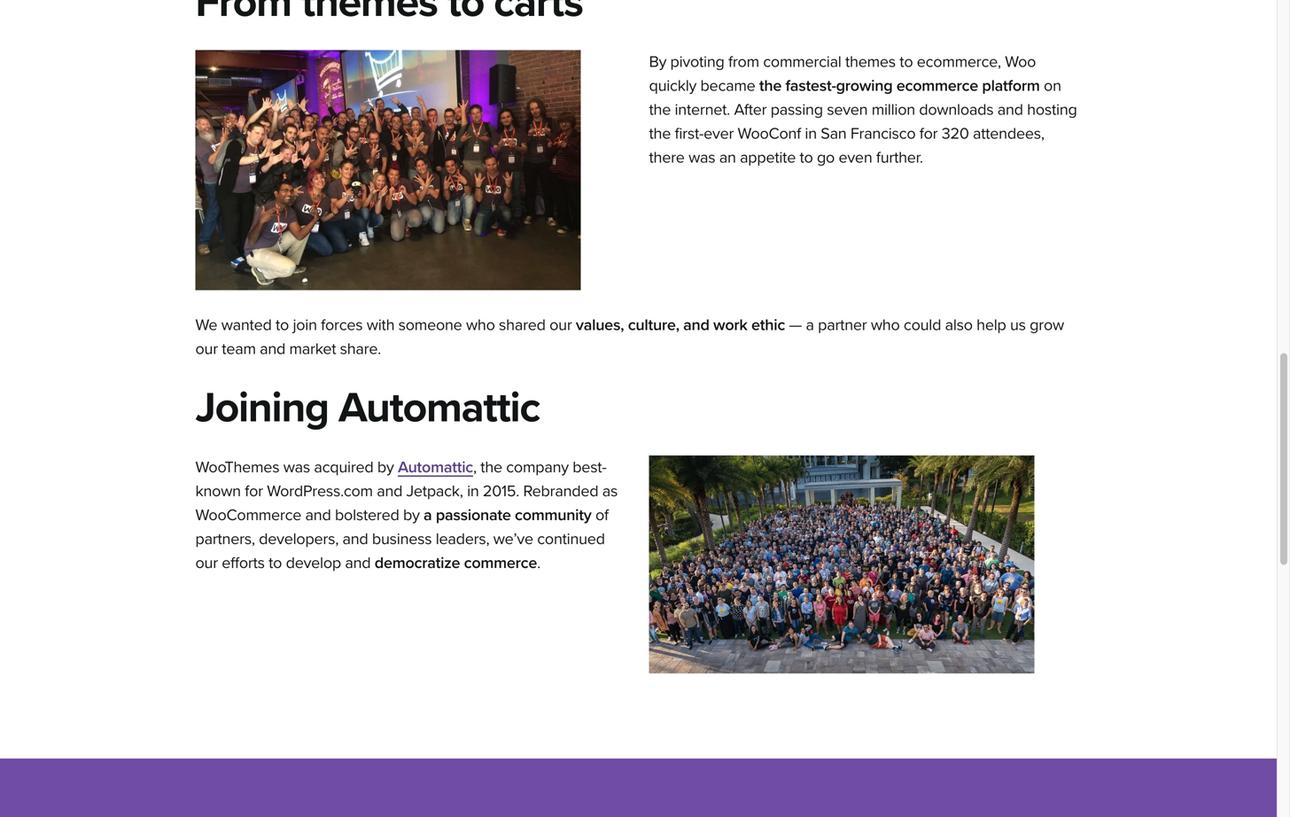 Task type: vqa. For each thing, say whether or not it's contained in the screenshot.
Service navigation menu element at the top of page
no



Task type: locate. For each thing, give the bounding box(es) containing it.
fastest-
[[786, 76, 836, 95]]

our right shared
[[550, 315, 572, 334]]

of partners, developers, and business leaders, we've continued our efforts to develop and
[[195, 506, 609, 573]]

san
[[821, 124, 847, 143]]

continued
[[537, 530, 605, 549]]

work
[[714, 315, 748, 334]]

best-
[[573, 458, 607, 477]]

0 vertical spatial automattic
[[339, 382, 540, 433]]

0 horizontal spatial in
[[467, 482, 479, 501]]

as
[[603, 482, 618, 501]]

developers,
[[259, 530, 339, 549]]

1 vertical spatial our
[[195, 339, 218, 358]]

bolstered
[[335, 506, 399, 525]]

0 horizontal spatial by
[[378, 458, 394, 477]]

1 vertical spatial was
[[283, 458, 310, 477]]

was inside on the internet. after passing seven million downloads and hosting the first-ever wooconf in san francisco for 320 attendees, there was an appetite to go even further.
[[689, 148, 716, 167]]

and down platform
[[998, 100, 1024, 119]]

and left work
[[684, 315, 710, 334]]

the down quickly
[[649, 100, 671, 119]]

0 vertical spatial for
[[920, 124, 938, 143]]

commerce
[[464, 554, 537, 573]]

internet.
[[675, 100, 730, 119]]

for inside ", the company best- known for wordpress.com and jetpack, in 2015. rebranded as woocommerce and bolstered by"
[[245, 482, 263, 501]]

0 vertical spatial in
[[805, 124, 817, 143]]

our for values,
[[550, 315, 572, 334]]

who left shared
[[466, 315, 495, 334]]

a right —
[[806, 315, 814, 334]]

wanted
[[221, 315, 272, 334]]

to inside by pivoting from commercial themes to ecommerce, woo quickly became
[[900, 52, 913, 71]]

to left go
[[800, 148, 813, 167]]

to up the fastest-growing ecommerce platform
[[900, 52, 913, 71]]

go
[[817, 148, 835, 167]]

by up business
[[403, 506, 420, 525]]

was left an
[[689, 148, 716, 167]]

joining automattic
[[195, 382, 540, 433]]

to
[[900, 52, 913, 71], [800, 148, 813, 167], [276, 315, 289, 334], [269, 554, 282, 573]]

passionate
[[436, 506, 511, 525]]

ethic
[[752, 315, 785, 334]]

—
[[789, 315, 802, 334]]

partner
[[818, 315, 867, 334]]

the right ,
[[481, 458, 503, 477]]

1 horizontal spatial who
[[871, 315, 900, 334]]

by right "acquired"
[[378, 458, 394, 477]]

0 vertical spatial was
[[689, 148, 716, 167]]

.
[[537, 554, 541, 573]]

0 horizontal spatial a
[[424, 506, 432, 525]]

by
[[378, 458, 394, 477], [403, 506, 420, 525]]

a passionate community
[[424, 506, 592, 525]]

woo
[[1005, 52, 1036, 71]]

we
[[195, 315, 217, 334]]

2 vertical spatial our
[[195, 554, 218, 573]]

us
[[1011, 315, 1026, 334]]

0 horizontal spatial for
[[245, 482, 263, 501]]

share.
[[340, 339, 381, 358]]

ecommerce
[[897, 76, 979, 95]]

in inside on the internet. after passing seven million downloads and hosting the first-ever wooconf in san francisco for 320 attendees, there was an appetite to go even further.
[[805, 124, 817, 143]]

growing
[[836, 76, 893, 95]]

our down we
[[195, 339, 218, 358]]

1 horizontal spatial by
[[403, 506, 420, 525]]

for up woocommerce
[[245, 482, 263, 501]]

1 vertical spatial automattic
[[398, 458, 473, 477]]

1 vertical spatial in
[[467, 482, 479, 501]]

woocommerce
[[195, 506, 302, 525]]

of
[[596, 506, 609, 525]]

passing
[[771, 100, 823, 119]]

1 horizontal spatial a
[[806, 315, 814, 334]]

1 vertical spatial by
[[403, 506, 420, 525]]

1 horizontal spatial in
[[805, 124, 817, 143]]

acquired
[[314, 458, 374, 477]]

0 vertical spatial our
[[550, 315, 572, 334]]

, the company best- known for wordpress.com and jetpack, in 2015. rebranded as woocommerce and bolstered by
[[195, 458, 618, 525]]

automattic up the jetpack,
[[398, 458, 473, 477]]

even
[[839, 148, 873, 167]]

democratize
[[375, 554, 460, 573]]

and right "team"
[[260, 339, 286, 358]]

1 horizontal spatial was
[[689, 148, 716, 167]]

and right develop on the left bottom of the page
[[345, 554, 371, 573]]

the
[[760, 76, 782, 95], [649, 100, 671, 119], [649, 124, 671, 143], [481, 458, 503, 477]]

who inside "— a partner who could also help us grow our team and market share."
[[871, 315, 900, 334]]

wooconf
[[738, 124, 801, 143]]

from
[[729, 52, 760, 71]]

by pivoting from commercial themes to ecommerce, woo quickly became
[[649, 52, 1036, 95]]

our inside "— a partner who could also help us grow our team and market share."
[[195, 339, 218, 358]]

pivoting
[[671, 52, 725, 71]]

help
[[977, 315, 1007, 334]]

we wanted to join forces with someone who shared our values, culture, and work ethic
[[195, 315, 785, 334]]

automattic
[[339, 382, 540, 433], [398, 458, 473, 477]]

a
[[806, 315, 814, 334], [424, 506, 432, 525]]

democratize commerce .
[[375, 554, 541, 573]]

was
[[689, 148, 716, 167], [283, 458, 310, 477]]

our down 'partners,'
[[195, 554, 218, 573]]

there
[[649, 148, 685, 167]]

to inside on the internet. after passing seven million downloads and hosting the first-ever wooconf in san francisco for 320 attendees, there was an appetite to go even further.
[[800, 148, 813, 167]]

forces
[[321, 315, 363, 334]]

to right efforts on the bottom left of the page
[[269, 554, 282, 573]]

2 who from the left
[[871, 315, 900, 334]]

appetite
[[740, 148, 796, 167]]

who left the could
[[871, 315, 900, 334]]

develop
[[286, 554, 341, 573]]

wordpress.com
[[267, 482, 373, 501]]

and
[[998, 100, 1024, 119], [684, 315, 710, 334], [260, 339, 286, 358], [377, 482, 403, 501], [305, 506, 331, 525], [343, 530, 368, 549], [345, 554, 371, 573]]

for
[[920, 124, 938, 143], [245, 482, 263, 501]]

seven
[[827, 100, 868, 119]]

in left san
[[805, 124, 817, 143]]

automattic up "automattic" link
[[339, 382, 540, 433]]

the up there
[[649, 124, 671, 143]]

1 vertical spatial for
[[245, 482, 263, 501]]

in
[[805, 124, 817, 143], [467, 482, 479, 501]]

0 horizontal spatial who
[[466, 315, 495, 334]]

for left 320 at top right
[[920, 124, 938, 143]]

in up passionate
[[467, 482, 479, 501]]

who
[[466, 315, 495, 334], [871, 315, 900, 334]]

0 vertical spatial by
[[378, 458, 394, 477]]

the inside ", the company best- known for wordpress.com and jetpack, in 2015. rebranded as woocommerce and bolstered by"
[[481, 458, 503, 477]]

0 vertical spatial a
[[806, 315, 814, 334]]

culture,
[[628, 315, 680, 334]]

became
[[701, 76, 756, 95]]

our
[[550, 315, 572, 334], [195, 339, 218, 358], [195, 554, 218, 573]]

known
[[195, 482, 241, 501]]

1 horizontal spatial for
[[920, 124, 938, 143]]

a down the jetpack,
[[424, 506, 432, 525]]

was up wordpress.com
[[283, 458, 310, 477]]

shared
[[499, 315, 546, 334]]



Task type: describe. For each thing, give the bounding box(es) containing it.
platform
[[982, 76, 1040, 95]]

1 vertical spatial a
[[424, 506, 432, 525]]

320
[[942, 124, 969, 143]]

in inside ", the company best- known for wordpress.com and jetpack, in 2015. rebranded as woocommerce and bolstered by"
[[467, 482, 479, 501]]

and down bolstered
[[343, 530, 368, 549]]

join
[[293, 315, 317, 334]]

the up after
[[760, 76, 782, 95]]

grow
[[1030, 315, 1065, 334]]

0 horizontal spatial was
[[283, 458, 310, 477]]

to left 'join'
[[276, 315, 289, 334]]

themes
[[846, 52, 896, 71]]

also
[[945, 315, 973, 334]]

company
[[506, 458, 569, 477]]

the fastest-growing ecommerce platform
[[760, 76, 1040, 95]]

could
[[904, 315, 942, 334]]

team
[[222, 339, 256, 358]]

ecommerce,
[[917, 52, 1001, 71]]

woothemes was acquired by automattic
[[195, 458, 473, 477]]

1 who from the left
[[466, 315, 495, 334]]

by
[[649, 52, 667, 71]]

our for team
[[195, 339, 218, 358]]

commercial
[[763, 52, 842, 71]]

woothemes
[[195, 458, 279, 477]]

rebranded
[[523, 482, 599, 501]]

partners,
[[195, 530, 255, 549]]

quickly
[[649, 76, 697, 95]]

we've
[[493, 530, 533, 549]]

attendees,
[[973, 124, 1045, 143]]

and up bolstered
[[377, 482, 403, 501]]

our inside of partners, developers, and business leaders, we've continued our efforts to develop and
[[195, 554, 218, 573]]

hosting
[[1027, 100, 1077, 119]]

the woo team at wooconf in san francisco, ca. image
[[195, 50, 581, 290]]

values,
[[576, 315, 624, 334]]

with
[[367, 315, 395, 334]]

after
[[734, 100, 767, 119]]

for inside on the internet. after passing seven million downloads and hosting the first-ever wooconf in san francisco for 320 attendees, there was an appetite to go even further.
[[920, 124, 938, 143]]

on
[[1044, 76, 1062, 95]]

jetpack,
[[407, 482, 463, 501]]

a inside "— a partner who could also help us grow our team and market share."
[[806, 315, 814, 334]]

business
[[372, 530, 432, 549]]

to inside of partners, developers, and business leaders, we've continued our efforts to develop and
[[269, 554, 282, 573]]

further.
[[877, 148, 923, 167]]

ever
[[704, 124, 734, 143]]

automattic link
[[398, 458, 473, 477]]

2015.
[[483, 482, 520, 501]]

the automattic team in orlando, september 2019. image
[[649, 456, 1035, 674]]

someone
[[399, 315, 462, 334]]

and inside on the internet. after passing seven million downloads and hosting the first-ever wooconf in san francisco for 320 attendees, there was an appetite to go even further.
[[998, 100, 1024, 119]]

first-
[[675, 124, 704, 143]]

— a partner who could also help us grow our team and market share.
[[195, 315, 1065, 358]]

and down wordpress.com
[[305, 506, 331, 525]]

leaders,
[[436, 530, 490, 549]]

an
[[720, 148, 736, 167]]

and inside "— a partner who could also help us grow our team and market share."
[[260, 339, 286, 358]]

downloads
[[919, 100, 994, 119]]

million
[[872, 100, 916, 119]]

community
[[515, 506, 592, 525]]

by inside ", the company best- known for wordpress.com and jetpack, in 2015. rebranded as woocommerce and bolstered by"
[[403, 506, 420, 525]]

,
[[473, 458, 477, 477]]

on the internet. after passing seven million downloads and hosting the first-ever wooconf in san francisco for 320 attendees, there was an appetite to go even further.
[[649, 76, 1077, 167]]

efforts
[[222, 554, 265, 573]]

francisco
[[851, 124, 916, 143]]

market
[[289, 339, 336, 358]]

joining
[[195, 382, 329, 433]]



